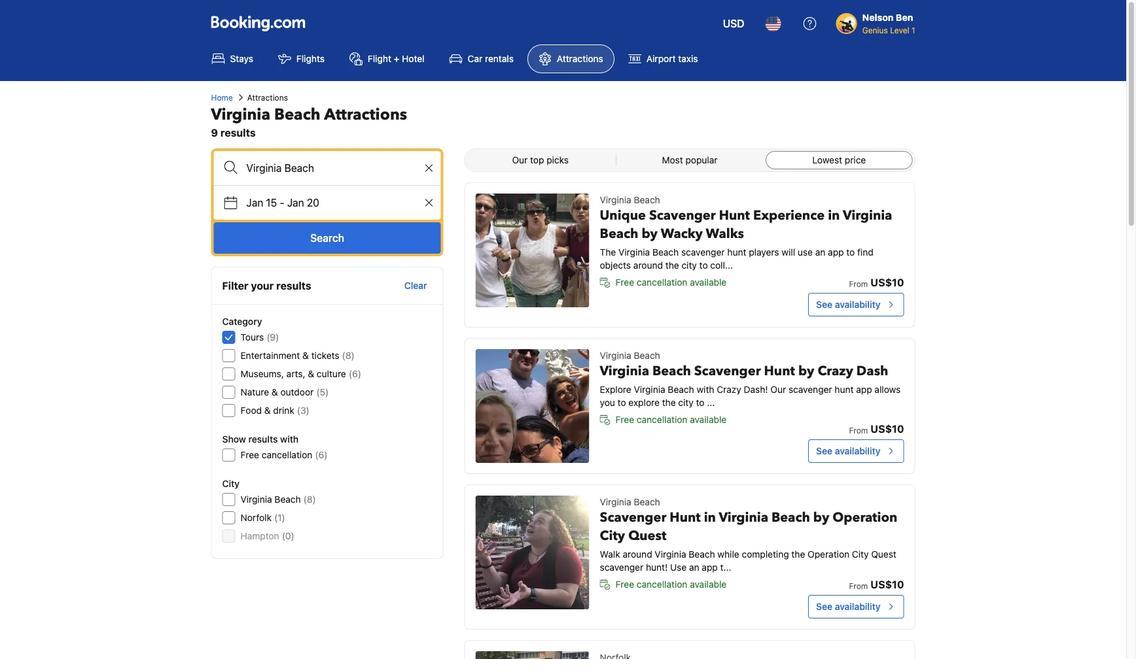 Task type: vqa. For each thing, say whether or not it's contained in the screenshot.
•
no



Task type: locate. For each thing, give the bounding box(es) containing it.
1 horizontal spatial hunt
[[835, 384, 854, 395]]

Where are you going? search field
[[214, 151, 441, 185]]

hunt inside virginia beach unique scavenger hunt experience in virginia beach by wacky walks the virginia beach scavenger hunt players will use an app to find objects around the city to coll...
[[727, 247, 746, 258]]

2 vertical spatial by
[[813, 509, 829, 527]]

hotel
[[402, 53, 424, 64]]

1 horizontal spatial scavenger
[[681, 247, 725, 258]]

1 see availability from the top
[[816, 299, 881, 310]]

0 vertical spatial our
[[512, 155, 528, 166]]

(8) down free cancellation (6)
[[303, 494, 316, 505]]

0 vertical spatial by
[[642, 225, 658, 243]]

to
[[846, 247, 855, 258], [699, 260, 708, 271], [618, 398, 626, 408], [696, 398, 704, 408]]

city
[[222, 479, 239, 490], [600, 527, 625, 545], [852, 549, 869, 560]]

scavenger up wacky
[[649, 207, 716, 225]]

available
[[690, 277, 727, 288], [690, 415, 727, 425], [690, 579, 727, 590]]

2 vertical spatial us$10
[[871, 579, 904, 591]]

1 vertical spatial see availability
[[816, 446, 881, 457]]

1 vertical spatial the
[[662, 398, 676, 408]]

1 vertical spatial scavenger
[[789, 384, 832, 395]]

explore
[[600, 384, 631, 395]]

our right the dash!
[[771, 384, 786, 395]]

the right 'explore'
[[662, 398, 676, 408]]

1 vertical spatial from us$10
[[849, 423, 904, 436]]

app down dash
[[856, 384, 872, 395]]

norfolk (1)
[[241, 513, 285, 524]]

in inside virginia beach unique scavenger hunt experience in virginia beach by wacky walks the virginia beach scavenger hunt players will use an app to find objects around the city to coll...
[[828, 207, 840, 225]]

3 us$10 from the top
[[871, 579, 904, 591]]

1 horizontal spatial hunt
[[719, 207, 750, 225]]

in
[[828, 207, 840, 225], [704, 509, 716, 527]]

popular
[[686, 155, 718, 166]]

the
[[665, 260, 679, 271], [662, 398, 676, 408], [791, 549, 805, 560]]

2 vertical spatial attractions
[[324, 104, 407, 125]]

our inside virginia beach virginia beach scavenger hunt by crazy dash explore virginia beach with crazy dash! our scavenger hunt app allows you to explore the city to ...
[[771, 384, 786, 395]]

scavenger up the dash!
[[694, 363, 761, 381]]

1 vertical spatial attractions
[[247, 93, 288, 102]]

scavenger right the dash!
[[789, 384, 832, 395]]

1 horizontal spatial city
[[600, 527, 625, 545]]

3 available from the top
[[690, 579, 727, 590]]

2 vertical spatial scavenger
[[600, 562, 643, 573]]

0 vertical spatial city
[[222, 479, 239, 490]]

results inside virginia beach attractions 9 results
[[221, 127, 256, 139]]

the down wacky
[[665, 260, 679, 271]]

cancellation down wacky
[[637, 277, 687, 288]]

1 vertical spatial app
[[856, 384, 872, 395]]

0 vertical spatial from
[[849, 279, 868, 289]]

lowest price
[[812, 155, 866, 166]]

2 us$10 from the top
[[871, 423, 904, 436]]

2 see from the top
[[816, 446, 832, 457]]

3 from from the top
[[849, 582, 868, 591]]

1 horizontal spatial quest
[[871, 549, 896, 560]]

1 horizontal spatial our
[[771, 384, 786, 395]]

crazy left dash
[[818, 363, 853, 381]]

cancellation
[[637, 277, 687, 288], [637, 415, 687, 425], [262, 450, 312, 461], [637, 579, 687, 590]]

2 vertical spatial results
[[248, 434, 278, 445]]

available for quest
[[690, 579, 727, 590]]

free
[[616, 277, 634, 288], [616, 415, 634, 425], [241, 450, 259, 461], [616, 579, 634, 590]]

search
[[310, 232, 344, 244]]

players
[[749, 247, 779, 258]]

1 jan from the left
[[246, 197, 263, 209]]

results right 9
[[221, 127, 256, 139]]

us$10
[[871, 276, 904, 289], [871, 423, 904, 436], [871, 579, 904, 591]]

by inside virginia beach unique scavenger hunt experience in virginia beach by wacky walks the virginia beach scavenger hunt players will use an app to find objects around the city to coll...
[[642, 225, 658, 243]]

& up the museums, arts, & culture (6)
[[302, 350, 309, 361]]

the right the completing
[[791, 549, 805, 560]]

availability for unique scavenger hunt experience in virginia beach by wacky walks
[[835, 299, 881, 310]]

2 free cancellation available from the top
[[616, 415, 727, 425]]

hunt up coll...
[[727, 247, 746, 258]]

0 vertical spatial crazy
[[818, 363, 853, 381]]

crazy left the dash!
[[717, 384, 741, 395]]

1 horizontal spatial with
[[697, 384, 714, 395]]

0 vertical spatial see availability
[[816, 299, 881, 310]]

clear button
[[399, 274, 432, 298]]

1 vertical spatial availability
[[835, 446, 881, 457]]

city
[[682, 260, 697, 271], [678, 398, 694, 408]]

your account menu nelson ben genius level 1 element
[[836, 6, 920, 36]]

free down walk on the bottom of page
[[616, 579, 634, 590]]

0 horizontal spatial with
[[280, 434, 299, 445]]

2 available from the top
[[690, 415, 727, 425]]

1 free cancellation available from the top
[[616, 277, 727, 288]]

1 horizontal spatial in
[[828, 207, 840, 225]]

an right use
[[815, 247, 825, 258]]

attractions
[[557, 53, 603, 64], [247, 93, 288, 102], [324, 104, 407, 125]]

app inside "virginia beach scavenger hunt in virginia beach by operation city quest walk around virginia beach while completing the operation city quest scavenger hunt! use an app t..."
[[702, 562, 718, 573]]

see for in
[[816, 299, 832, 310]]

app left find at right
[[828, 247, 844, 258]]

from for scavenger hunt in virginia beach by operation city quest
[[849, 582, 868, 591]]

1 vertical spatial an
[[689, 562, 699, 573]]

0 vertical spatial an
[[815, 247, 825, 258]]

1 vertical spatial city
[[600, 527, 625, 545]]

2 vertical spatial the
[[791, 549, 805, 560]]

2 horizontal spatial attractions
[[557, 53, 603, 64]]

2 vertical spatial hunt
[[670, 509, 701, 527]]

2 vertical spatial see availability
[[816, 602, 881, 613]]

0 vertical spatial the
[[665, 260, 679, 271]]

results right your on the left of page
[[276, 280, 311, 292]]

2 vertical spatial scavenger
[[600, 509, 666, 527]]

available for virginia
[[690, 415, 727, 425]]

scavenger
[[649, 207, 716, 225], [694, 363, 761, 381], [600, 509, 666, 527]]

app
[[828, 247, 844, 258], [856, 384, 872, 395], [702, 562, 718, 573]]

1 vertical spatial with
[[280, 434, 299, 445]]

available down ...
[[690, 415, 727, 425]]

tours
[[241, 332, 264, 343]]

2 vertical spatial see
[[816, 602, 832, 613]]

with up free cancellation (6)
[[280, 434, 299, 445]]

car
[[468, 53, 482, 64]]

0 horizontal spatial quest
[[628, 527, 666, 545]]

&
[[302, 350, 309, 361], [308, 369, 314, 380], [272, 387, 278, 398], [264, 405, 271, 416]]

jan right -
[[287, 197, 304, 209]]

hunt up the use
[[670, 509, 701, 527]]

scavenger up walk on the bottom of page
[[600, 509, 666, 527]]

museums,
[[241, 369, 284, 380]]

0 vertical spatial scavenger
[[649, 207, 716, 225]]

0 vertical spatial in
[[828, 207, 840, 225]]

app left t...
[[702, 562, 718, 573]]

3 see availability from the top
[[816, 602, 881, 613]]

(8) right tickets
[[342, 350, 355, 361]]

1 vertical spatial by
[[798, 363, 814, 381]]

most
[[662, 155, 683, 166]]

+
[[394, 53, 399, 64]]

city left ...
[[678, 398, 694, 408]]

crazy
[[818, 363, 853, 381], [717, 384, 741, 395]]

0 vertical spatial hunt
[[719, 207, 750, 225]]

1 vertical spatial (8)
[[303, 494, 316, 505]]

(6) right culture
[[349, 369, 361, 380]]

0 horizontal spatial hunt
[[670, 509, 701, 527]]

1 vertical spatial from
[[849, 426, 868, 435]]

objects
[[600, 260, 631, 271]]

3 free cancellation available from the top
[[616, 579, 727, 590]]

flight + hotel
[[368, 53, 424, 64]]

available down t...
[[690, 579, 727, 590]]

2 horizontal spatial hunt
[[764, 363, 795, 381]]

hunt
[[727, 247, 746, 258], [835, 384, 854, 395]]

1 availability from the top
[[835, 299, 881, 310]]

from for virginia beach scavenger hunt by crazy dash
[[849, 426, 868, 435]]

from us$10 for virginia beach scavenger hunt by crazy dash
[[849, 423, 904, 436]]

hunt up the dash!
[[764, 363, 795, 381]]

cancellation down hunt!
[[637, 579, 687, 590]]

1 horizontal spatial app
[[828, 247, 844, 258]]

& for tickets
[[302, 350, 309, 361]]

1 us$10 from the top
[[871, 276, 904, 289]]

use
[[798, 247, 813, 258]]

unique scavenger hunt experience in virginia beach by wacky walks image
[[475, 194, 589, 308]]

genius
[[862, 26, 888, 35]]

results up free cancellation (6)
[[248, 434, 278, 445]]

free for unique scavenger hunt experience in virginia beach by wacky walks
[[616, 277, 634, 288]]

scavenger inside virginia beach virginia beach scavenger hunt by crazy dash explore virginia beach with crazy dash! our scavenger hunt app allows you to explore the city to ...
[[694, 363, 761, 381]]

1 available from the top
[[690, 277, 727, 288]]

to left ...
[[696, 398, 704, 408]]

food
[[241, 405, 262, 416]]

from
[[849, 279, 868, 289], [849, 426, 868, 435], [849, 582, 868, 591]]

1 from us$10 from the top
[[849, 276, 904, 289]]

from us$10 for scavenger hunt in virginia beach by operation city quest
[[849, 579, 904, 591]]

hampton (0)
[[241, 531, 294, 542]]

0 vertical spatial see
[[816, 299, 832, 310]]

0 vertical spatial us$10
[[871, 276, 904, 289]]

our
[[512, 155, 528, 166], [771, 384, 786, 395]]

with inside virginia beach virginia beach scavenger hunt by crazy dash explore virginia beach with crazy dash! our scavenger hunt app allows you to explore the city to ...
[[697, 384, 714, 395]]

0 vertical spatial results
[[221, 127, 256, 139]]

1 horizontal spatial jan
[[287, 197, 304, 209]]

an inside virginia beach unique scavenger hunt experience in virginia beach by wacky walks the virginia beach scavenger hunt players will use an app to find objects around the city to coll...
[[815, 247, 825, 258]]

free down 'explore'
[[616, 415, 634, 425]]

from us$10
[[849, 276, 904, 289], [849, 423, 904, 436], [849, 579, 904, 591]]

0 vertical spatial city
[[682, 260, 697, 271]]

city down wacky
[[682, 260, 697, 271]]

1 vertical spatial our
[[771, 384, 786, 395]]

available for wacky
[[690, 277, 727, 288]]

arts,
[[286, 369, 305, 380]]

& for drink
[[264, 405, 271, 416]]

scavenger down walk on the bottom of page
[[600, 562, 643, 573]]

scavenger
[[681, 247, 725, 258], [789, 384, 832, 395], [600, 562, 643, 573]]

top
[[530, 155, 544, 166]]

around up hunt!
[[623, 549, 652, 560]]

2 vertical spatial free cancellation available
[[616, 579, 727, 590]]

attractions inside virginia beach attractions 9 results
[[324, 104, 407, 125]]

0 vertical spatial free cancellation available
[[616, 277, 727, 288]]

experience
[[753, 207, 825, 225]]

1 see from the top
[[816, 299, 832, 310]]

us$10 for virginia beach scavenger hunt by crazy dash
[[871, 423, 904, 436]]

1 vertical spatial hunt
[[764, 363, 795, 381]]

0 horizontal spatial in
[[704, 509, 716, 527]]

0 vertical spatial app
[[828, 247, 844, 258]]

an
[[815, 247, 825, 258], [689, 562, 699, 573]]

with up ...
[[697, 384, 714, 395]]

hunt inside virginia beach unique scavenger hunt experience in virginia beach by wacky walks the virginia beach scavenger hunt players will use an app to find objects around the city to coll...
[[719, 207, 750, 225]]

free cancellation available down wacky
[[616, 277, 727, 288]]

free cancellation available down 'explore'
[[616, 415, 727, 425]]

0 horizontal spatial crazy
[[717, 384, 741, 395]]

the inside "virginia beach scavenger hunt in virginia beach by operation city quest walk around virginia beach while completing the operation city quest scavenger hunt! use an app t..."
[[791, 549, 805, 560]]

2 vertical spatial app
[[702, 562, 718, 573]]

0 vertical spatial (8)
[[342, 350, 355, 361]]

scavenger hunt in newport news by operation city quest image
[[475, 652, 589, 660]]

0 vertical spatial around
[[633, 260, 663, 271]]

hunt
[[719, 207, 750, 225], [764, 363, 795, 381], [670, 509, 701, 527]]

price
[[845, 155, 866, 166]]

3 from us$10 from the top
[[849, 579, 904, 591]]

0 horizontal spatial app
[[702, 562, 718, 573]]

0 horizontal spatial jan
[[246, 197, 263, 209]]

our top picks
[[512, 155, 569, 166]]

2 jan from the left
[[287, 197, 304, 209]]

see availability for crazy
[[816, 446, 881, 457]]

to left coll...
[[699, 260, 708, 271]]

virginia
[[211, 104, 270, 125], [600, 195, 631, 205], [843, 207, 892, 225], [618, 247, 650, 258], [600, 350, 631, 361], [600, 363, 649, 381], [634, 384, 665, 395], [241, 494, 272, 505], [600, 497, 631, 508], [719, 509, 768, 527], [655, 549, 686, 560]]

free down show results with
[[241, 450, 259, 461]]

0 horizontal spatial hunt
[[727, 247, 746, 258]]

hunt up walks
[[719, 207, 750, 225]]

virginia beach scavenger hunt by crazy dash image
[[475, 349, 589, 463]]

available down coll...
[[690, 277, 727, 288]]

around
[[633, 260, 663, 271], [623, 549, 652, 560]]

free down objects
[[616, 277, 634, 288]]

cancellation for unique
[[637, 277, 687, 288]]

around inside virginia beach unique scavenger hunt experience in virginia beach by wacky walks the virginia beach scavenger hunt players will use an app to find objects around the city to coll...
[[633, 260, 663, 271]]

scavenger inside virginia beach unique scavenger hunt experience in virginia beach by wacky walks the virginia beach scavenger hunt players will use an app to find objects around the city to coll...
[[649, 207, 716, 225]]

1 horizontal spatial an
[[815, 247, 825, 258]]

beach
[[274, 104, 320, 125], [634, 195, 660, 205], [600, 225, 638, 243], [652, 247, 679, 258], [634, 350, 660, 361], [652, 363, 691, 381], [668, 384, 694, 395], [274, 494, 301, 505], [634, 497, 660, 508], [772, 509, 810, 527], [689, 549, 715, 560]]

our left top
[[512, 155, 528, 166]]

2 vertical spatial city
[[852, 549, 869, 560]]

2 vertical spatial available
[[690, 579, 727, 590]]

2 horizontal spatial app
[[856, 384, 872, 395]]

0 vertical spatial with
[[697, 384, 714, 395]]

(6) up virginia beach (8)
[[315, 450, 328, 461]]

1 vertical spatial around
[[623, 549, 652, 560]]

0 vertical spatial hunt
[[727, 247, 746, 258]]

airport
[[646, 53, 676, 64]]

availability
[[835, 299, 881, 310], [835, 446, 881, 457], [835, 602, 881, 613]]

lowest
[[812, 155, 842, 166]]

0 vertical spatial available
[[690, 277, 727, 288]]

booking.com image
[[211, 16, 305, 31]]

& right arts,
[[308, 369, 314, 380]]

virginia beach attractions 9 results
[[211, 104, 407, 139]]

1 vertical spatial see
[[816, 446, 832, 457]]

usd
[[723, 17, 745, 30]]

1 vertical spatial quest
[[871, 549, 896, 560]]

free cancellation available down the use
[[616, 579, 727, 590]]

jan left the '15'
[[246, 197, 263, 209]]

2 from from the top
[[849, 426, 868, 435]]

an right the use
[[689, 562, 699, 573]]

& up food & drink (3)
[[272, 387, 278, 398]]

1 vertical spatial scavenger
[[694, 363, 761, 381]]

see
[[816, 299, 832, 310], [816, 446, 832, 457], [816, 602, 832, 613]]

...
[[707, 398, 715, 408]]

coll...
[[710, 260, 733, 271]]

1 vertical spatial us$10
[[871, 423, 904, 436]]

0 horizontal spatial scavenger
[[600, 562, 643, 573]]

2 availability from the top
[[835, 446, 881, 457]]

scavenger hunt in virginia beach by operation city quest image
[[475, 496, 589, 610]]

virginia beach unique scavenger hunt experience in virginia beach by wacky walks the virginia beach scavenger hunt players will use an app to find objects around the city to coll...
[[600, 195, 892, 271]]

1 vertical spatial free cancellation available
[[616, 415, 727, 425]]

2 see availability from the top
[[816, 446, 881, 457]]

3 availability from the top
[[835, 602, 881, 613]]

cancellation down 'explore'
[[637, 415, 687, 425]]

1 vertical spatial operation
[[808, 549, 850, 560]]

see availability for virginia
[[816, 299, 881, 310]]

hunt left allows
[[835, 384, 854, 395]]

scavenger up coll...
[[681, 247, 725, 258]]

free cancellation available
[[616, 277, 727, 288], [616, 415, 727, 425], [616, 579, 727, 590]]

rentals
[[485, 53, 514, 64]]

jan
[[246, 197, 263, 209], [287, 197, 304, 209]]

2 vertical spatial from
[[849, 582, 868, 591]]

us$10 for unique scavenger hunt experience in virginia beach by wacky walks
[[871, 276, 904, 289]]

cancellation for virginia
[[637, 415, 687, 425]]

1 from from the top
[[849, 279, 868, 289]]

& left "drink"
[[264, 405, 271, 416]]

1 horizontal spatial attractions
[[324, 104, 407, 125]]

0 vertical spatial (6)
[[349, 369, 361, 380]]

2 horizontal spatial scavenger
[[789, 384, 832, 395]]

(6)
[[349, 369, 361, 380], [315, 450, 328, 461]]

around right objects
[[633, 260, 663, 271]]

unique
[[600, 207, 646, 225]]

(8)
[[342, 350, 355, 361], [303, 494, 316, 505]]

0 horizontal spatial an
[[689, 562, 699, 573]]

0 vertical spatial from us$10
[[849, 276, 904, 289]]

drink
[[273, 405, 294, 416]]

see availability
[[816, 299, 881, 310], [816, 446, 881, 457], [816, 602, 881, 613]]

2 vertical spatial from us$10
[[849, 579, 904, 591]]

3 see from the top
[[816, 602, 832, 613]]

2 from us$10 from the top
[[849, 423, 904, 436]]

wacky
[[661, 225, 703, 243]]



Task type: describe. For each thing, give the bounding box(es) containing it.
to left find at right
[[846, 247, 855, 258]]

the inside virginia beach virginia beach scavenger hunt by crazy dash explore virginia beach with crazy dash! our scavenger hunt app allows you to explore the city to ...
[[662, 398, 676, 408]]

jan 15 - jan 20
[[246, 197, 319, 209]]

beach inside virginia beach attractions 9 results
[[274, 104, 320, 125]]

(5)
[[316, 387, 329, 398]]

hunt inside "virginia beach scavenger hunt in virginia beach by operation city quest walk around virginia beach while completing the operation city quest scavenger hunt! use an app t..."
[[670, 509, 701, 527]]

car rentals link
[[438, 45, 525, 73]]

in inside "virginia beach scavenger hunt in virginia beach by operation city quest walk around virginia beach while completing the operation city quest scavenger hunt! use an app t..."
[[704, 509, 716, 527]]

filter your results
[[222, 280, 311, 292]]

free cancellation (6)
[[241, 450, 328, 461]]

(1)
[[274, 513, 285, 524]]

hunt inside virginia beach virginia beach scavenger hunt by crazy dash explore virginia beach with crazy dash! our scavenger hunt app allows you to explore the city to ...
[[764, 363, 795, 381]]

walks
[[706, 225, 744, 243]]

from for unique scavenger hunt experience in virginia beach by wacky walks
[[849, 279, 868, 289]]

1 horizontal spatial (8)
[[342, 350, 355, 361]]

cancellation down show results with
[[262, 450, 312, 461]]

app inside virginia beach virginia beach scavenger hunt by crazy dash explore virginia beach with crazy dash! our scavenger hunt app allows you to explore the city to ...
[[856, 384, 872, 395]]

scavenger inside "virginia beach scavenger hunt in virginia beach by operation city quest walk around virginia beach while completing the operation city quest scavenger hunt! use an app t..."
[[600, 562, 643, 573]]

virginia inside virginia beach attractions 9 results
[[211, 104, 270, 125]]

nature & outdoor (5)
[[241, 387, 329, 398]]

20
[[307, 197, 319, 209]]

to right you
[[618, 398, 626, 408]]

0 vertical spatial quest
[[628, 527, 666, 545]]

1 horizontal spatial (6)
[[349, 369, 361, 380]]

nelson ben genius level 1
[[862, 12, 915, 35]]

0 horizontal spatial attractions
[[247, 93, 288, 102]]

availability for virginia beach scavenger hunt by crazy dash
[[835, 446, 881, 457]]

-
[[280, 197, 284, 209]]

1 vertical spatial crazy
[[717, 384, 741, 395]]

filter
[[222, 280, 248, 292]]

show results with
[[222, 434, 299, 445]]

t...
[[720, 562, 731, 573]]

around inside "virginia beach scavenger hunt in virginia beach by operation city quest walk around virginia beach while completing the operation city quest scavenger hunt! use an app t..."
[[623, 549, 652, 560]]

app inside virginia beach unique scavenger hunt experience in virginia beach by wacky walks the virginia beach scavenger hunt players will use an app to find objects around the city to coll...
[[828, 247, 844, 258]]

museums, arts, & culture (6)
[[241, 369, 361, 380]]

virginia beach scavenger hunt in virginia beach by operation city quest walk around virginia beach while completing the operation city quest scavenger hunt! use an app t...
[[600, 497, 897, 573]]

you
[[600, 398, 615, 408]]

culture
[[317, 369, 346, 380]]

(9)
[[266, 332, 279, 343]]

while
[[718, 549, 739, 560]]

see availability for by
[[816, 602, 881, 613]]

attractions link
[[527, 45, 614, 73]]

category
[[222, 316, 262, 327]]

1 vertical spatial (6)
[[315, 450, 328, 461]]

entertainment & tickets (8)
[[241, 350, 355, 361]]

free cancellation available for virginia
[[616, 415, 727, 425]]

ben
[[896, 12, 913, 23]]

flights link
[[267, 45, 336, 73]]

home link
[[211, 92, 233, 103]]

most popular
[[662, 155, 718, 166]]

the inside virginia beach unique scavenger hunt experience in virginia beach by wacky walks the virginia beach scavenger hunt players will use an app to find objects around the city to coll...
[[665, 260, 679, 271]]

0 vertical spatial attractions
[[557, 53, 603, 64]]

clear
[[404, 280, 427, 291]]

walk
[[600, 549, 620, 560]]

airport taxis link
[[617, 45, 709, 73]]

hunt!
[[646, 562, 668, 573]]

15
[[266, 197, 277, 209]]

tickets
[[311, 350, 339, 361]]

picks
[[547, 155, 569, 166]]

dash
[[857, 363, 888, 381]]

free cancellation available for wacky
[[616, 277, 727, 288]]

availability for scavenger hunt in virginia beach by operation city quest
[[835, 602, 881, 613]]

your
[[251, 280, 274, 292]]

taxis
[[678, 53, 698, 64]]

flight + hotel link
[[338, 45, 436, 73]]

by inside "virginia beach scavenger hunt in virginia beach by operation city quest walk around virginia beach while completing the operation city quest scavenger hunt! use an app t..."
[[813, 509, 829, 527]]

flight
[[368, 53, 391, 64]]

see for by
[[816, 446, 832, 457]]

9
[[211, 127, 218, 139]]

0 horizontal spatial (8)
[[303, 494, 316, 505]]

city inside virginia beach virginia beach scavenger hunt by crazy dash explore virginia beach with crazy dash! our scavenger hunt app allows you to explore the city to ...
[[678, 398, 694, 408]]

city inside virginia beach unique scavenger hunt experience in virginia beach by wacky walks the virginia beach scavenger hunt players will use an app to find objects around the city to coll...
[[682, 260, 697, 271]]

will
[[782, 247, 795, 258]]

search button
[[214, 223, 441, 254]]

virginia beach virginia beach scavenger hunt by crazy dash explore virginia beach with crazy dash! our scavenger hunt app allows you to explore the city to ...
[[600, 350, 901, 408]]

home
[[211, 93, 233, 102]]

cancellation for scavenger
[[637, 579, 687, 590]]

2 horizontal spatial city
[[852, 549, 869, 560]]

usd button
[[715, 8, 752, 39]]

0 vertical spatial operation
[[833, 509, 897, 527]]

free for virginia beach scavenger hunt by crazy dash
[[616, 415, 634, 425]]

entertainment
[[241, 350, 300, 361]]

virginia beach (8)
[[241, 494, 316, 505]]

an inside "virginia beach scavenger hunt in virginia beach by operation city quest walk around virginia beach while completing the operation city quest scavenger hunt! use an app t..."
[[689, 562, 699, 573]]

explore
[[629, 398, 660, 408]]

free for scavenger hunt in virginia beach by operation city quest
[[616, 579, 634, 590]]

us$10 for scavenger hunt in virginia beach by operation city quest
[[871, 579, 904, 591]]

0 horizontal spatial our
[[512, 155, 528, 166]]

from us$10 for unique scavenger hunt experience in virginia beach by wacky walks
[[849, 276, 904, 289]]

tours (9)
[[241, 332, 279, 343]]

& for outdoor
[[272, 387, 278, 398]]

show
[[222, 434, 246, 445]]

find
[[857, 247, 873, 258]]

stays
[[230, 53, 253, 64]]

airport taxis
[[646, 53, 698, 64]]

hampton
[[241, 531, 279, 542]]

1
[[912, 26, 915, 35]]

free cancellation available for quest
[[616, 579, 727, 590]]

the
[[600, 247, 616, 258]]

scavenger inside virginia beach unique scavenger hunt experience in virginia beach by wacky walks the virginia beach scavenger hunt players will use an app to find objects around the city to coll...
[[681, 247, 725, 258]]

flights
[[296, 53, 325, 64]]

(3)
[[297, 405, 309, 416]]

nature
[[241, 387, 269, 398]]

nelson
[[862, 12, 894, 23]]

hunt inside virginia beach virginia beach scavenger hunt by crazy dash explore virginia beach with crazy dash! our scavenger hunt app allows you to explore the city to ...
[[835, 384, 854, 395]]

by inside virginia beach virginia beach scavenger hunt by crazy dash explore virginia beach with crazy dash! our scavenger hunt app allows you to explore the city to ...
[[798, 363, 814, 381]]

food & drink (3)
[[241, 405, 309, 416]]

scavenger inside virginia beach virginia beach scavenger hunt by crazy dash explore virginia beach with crazy dash! our scavenger hunt app allows you to explore the city to ...
[[789, 384, 832, 395]]

dash!
[[744, 384, 768, 395]]

completing
[[742, 549, 789, 560]]

1 vertical spatial results
[[276, 280, 311, 292]]

car rentals
[[468, 53, 514, 64]]

(0)
[[282, 531, 294, 542]]

see for beach
[[816, 602, 832, 613]]

use
[[670, 562, 687, 573]]

1 horizontal spatial crazy
[[818, 363, 853, 381]]

scavenger inside "virginia beach scavenger hunt in virginia beach by operation city quest walk around virginia beach while completing the operation city quest scavenger hunt! use an app t..."
[[600, 509, 666, 527]]

norfolk
[[241, 513, 272, 524]]

level
[[890, 26, 909, 35]]



